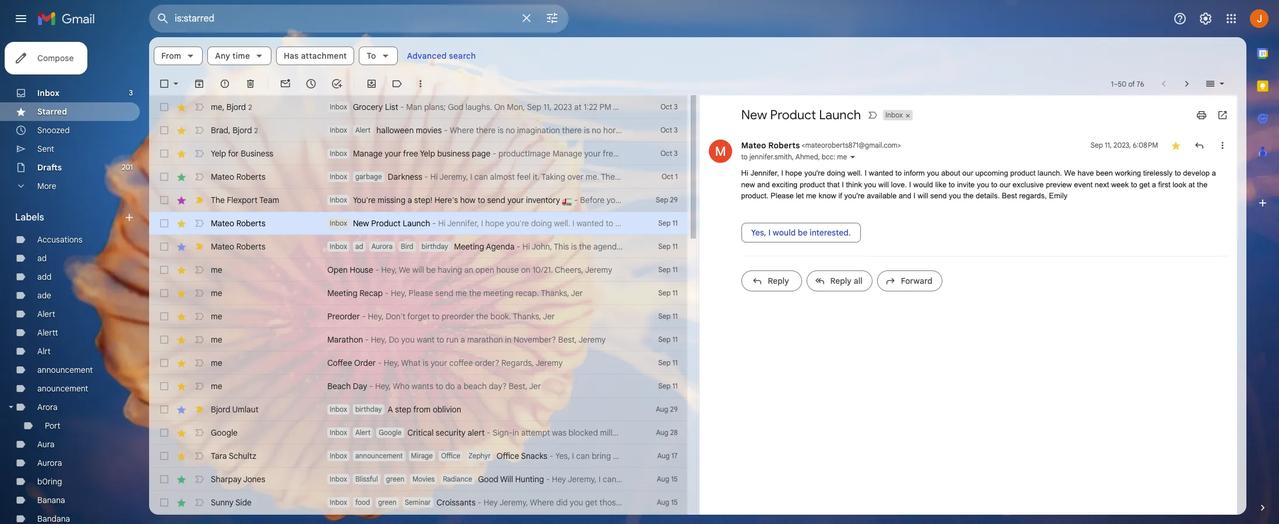 Task type: vqa. For each thing, say whether or not it's contained in the screenshot.
"b0ring"
yes



Task type: describe. For each thing, give the bounding box(es) containing it.
grocery
[[353, 102, 383, 112]]

0 horizontal spatial be
[[426, 265, 436, 276]]

3 for inbox manage your free yelp business page -
[[674, 149, 678, 158]]

beach day - hey, who wants to do a beach day? best, jer
[[327, 382, 541, 392]]

sep for 13th row from the top
[[659, 382, 671, 391]]

tirelessly
[[1144, 169, 1173, 178]]

hi inside row
[[430, 172, 438, 182]]

19 row from the top
[[149, 515, 687, 525]]

preorder - hey, don't forget to preorder the book. thanks, jer
[[327, 312, 555, 322]]

hope
[[786, 169, 802, 178]]

office for office
[[441, 452, 461, 461]]

sep for row containing the flexport team
[[656, 196, 668, 205]]

aug 17
[[657, 452, 678, 461]]

would inside "yes, i would be interested." button
[[773, 228, 796, 238]]

report spam image
[[219, 78, 231, 90]]

day
[[353, 382, 367, 392]]

the left the book.
[[476, 312, 489, 322]]

arora link
[[37, 403, 58, 413]]

aura link
[[37, 440, 54, 450]]

sep 11 for marathon - hey, do you want to run a marathon in november? best, jeremy
[[659, 336, 678, 344]]

open
[[476, 265, 494, 276]]

mateoroberts871@gmail.com
[[805, 141, 898, 150]]

11 for beach day - hey, who wants to do a beach day? best, jer
[[673, 382, 678, 391]]

has
[[284, 51, 299, 61]]

time
[[232, 51, 250, 61]]

event
[[1074, 180, 1093, 189]]

sep 11 for preorder - hey, don't forget to preorder the book. thanks, jer
[[659, 312, 678, 321]]

first
[[1159, 180, 1171, 189]]

best
[[1002, 192, 1017, 200]]

run
[[446, 335, 459, 346]]

labels image
[[392, 78, 403, 90]]

toggle split pane mode image
[[1205, 78, 1217, 90]]

to up love.
[[896, 169, 902, 178]]

1 vertical spatial please
[[409, 288, 433, 299]]

invite
[[957, 180, 975, 189]]

🚛 image
[[562, 196, 572, 206]]

1 vertical spatial the
[[211, 195, 225, 206]]

10 row from the top
[[149, 305, 687, 329]]

i right well.
[[865, 169, 867, 178]]

0 horizontal spatial send
[[435, 288, 454, 299]]

10/21.
[[533, 265, 553, 276]]

on
[[521, 265, 531, 276]]

a right the run
[[461, 335, 465, 346]]

movies
[[413, 475, 435, 484]]

forward
[[901, 276, 933, 286]]

search mail image
[[153, 8, 174, 29]]

banana
[[37, 496, 65, 506]]

- right alert
[[487, 428, 491, 439]]

port link
[[45, 421, 60, 432]]

you down invite
[[949, 192, 961, 200]]

know
[[819, 192, 837, 200]]

love.
[[891, 180, 907, 189]]

inbox inside inbox new product launch -
[[330, 219, 347, 228]]

row containing sunny side
[[149, 492, 687, 515]]

from button
[[154, 47, 203, 65]]

2 vertical spatial jeremy
[[536, 358, 563, 369]]

Search mail text field
[[175, 13, 513, 24]]

ad inside new product launch main content
[[355, 242, 363, 251]]

you up details.
[[977, 180, 989, 189]]

almost
[[490, 172, 515, 182]]

0 vertical spatial thanks,
[[541, 288, 569, 299]]

- right the marathon
[[365, 335, 369, 346]]

taking
[[542, 172, 565, 182]]

the down invite
[[963, 192, 974, 200]]

advanced search button
[[402, 45, 481, 66]]

to button
[[359, 47, 398, 65]]

marathon
[[327, 335, 363, 346]]

banana link
[[37, 496, 65, 506]]

over
[[568, 172, 584, 182]]

4 row from the top
[[149, 165, 716, 189]]

hi jennifer, i hope you're doing well. i wanted to inform you about our upcoming product launch. we have been working tirelessly to develop a new and exciting product that i think you will love. i would like to invite you to our exclusive preview event next week to get a first look at the product. please let me know if you're available and i will send you the details. best regards, emily
[[741, 169, 1216, 200]]

gmail image
[[37, 7, 101, 30]]

i down inform
[[914, 192, 916, 200]]

announcement inside row
[[355, 452, 403, 461]]

8 row from the top
[[149, 259, 687, 282]]

to right like
[[949, 180, 955, 189]]

critical
[[408, 428, 434, 439]]

mateo roberts < mateoroberts871@gmail.com >
[[741, 140, 901, 151]]

sep 11 for meeting recap - hey, please send me the meeting recap. thanks, jer
[[659, 289, 678, 298]]

sep for 12th row from the bottom
[[659, 266, 671, 274]]

exclusive
[[1013, 180, 1044, 189]]

darkness.
[[617, 172, 653, 182]]

has attachment button
[[276, 47, 355, 65]]

sincerely,
[[655, 172, 690, 182]]

1 vertical spatial product
[[371, 218, 401, 229]]

- right list
[[400, 102, 404, 112]]

0 horizontal spatial google
[[211, 428, 238, 439]]

starred
[[37, 107, 67, 117]]

you're missing a step! here's how to send your inventory
[[353, 195, 562, 206]]

darkness - hi jeremy, i can almost feel it. taking over me. the darkness. sincerely, mateo
[[388, 172, 716, 182]]

- right recap at the bottom of page
[[385, 288, 389, 299]]

week
[[1111, 180, 1129, 189]]

accusations link
[[37, 235, 82, 245]]

hi inside hi jennifer, i hope you're doing well. i wanted to inform you about our upcoming product launch. we have been working tirelessly to develop a new and exciting product that i think you will love. i would like to invite you to our exclusive preview event next week to get a first look at the product. please let me know if you're available and i will send you the details. best regards, emily
[[741, 169, 749, 178]]

i right love.
[[909, 180, 912, 189]]

starred image
[[1170, 140, 1182, 151]]

how
[[460, 195, 476, 206]]

alert for halloween movies -
[[355, 126, 371, 135]]

bird
[[401, 242, 414, 251]]

2 oct 3 from the top
[[661, 126, 678, 135]]

send inside hi jennifer, i hope you're doing well. i wanted to inform you about our upcoming product launch. we have been working tirelessly to develop a new and exciting product that i think you will love. i would like to invite you to our exclusive preview event next week to get a first look at the product. please let me know if you're available and i will send you the details. best regards, emily
[[931, 192, 947, 200]]

yes, inside button
[[751, 228, 767, 238]]

sep 11 for open house - hey, we will be having an open house on 10/21. cheers, jeremy
[[659, 266, 678, 274]]

labels
[[15, 212, 44, 224]]

1 horizontal spatial best,
[[558, 335, 577, 346]]

2 horizontal spatial will
[[918, 192, 929, 200]]

hey, left do
[[371, 335, 387, 346]]

to left jennifer.smith at the right
[[741, 153, 748, 161]]

support image
[[1173, 12, 1187, 26]]

- down step!
[[432, 218, 436, 229]]

sep for 11th row
[[659, 336, 671, 344]]

a left step!
[[408, 195, 412, 206]]

an
[[464, 265, 473, 276]]

any time
[[215, 51, 250, 61]]

cookies.
[[636, 452, 666, 462]]

aurora link
[[37, 459, 62, 469]]

to right forget
[[432, 312, 440, 322]]

1 vertical spatial jeremy
[[579, 335, 606, 346]]

add to tasks image
[[331, 78, 343, 90]]

green for good will hunting -
[[386, 475, 405, 484]]

0 vertical spatial 1
[[1111, 80, 1114, 88]]

1 vertical spatial and
[[899, 192, 912, 200]]

13 row from the top
[[149, 375, 687, 399]]

sent
[[37, 144, 54, 154]]

coffee order - hey, what is your coffee order? regards, jeremy
[[327, 358, 563, 369]]

, left ahmed
[[792, 153, 794, 161]]

11 for coffee order - hey, what is your coffee order? regards, jeremy
[[673, 359, 678, 368]]

aug for -
[[657, 452, 670, 461]]

1 yelp from the left
[[211, 149, 226, 159]]

to down "upcoming"
[[991, 180, 998, 189]]

11 for meeting recap - hey, please send me the meeting recap. thanks, jer
[[673, 289, 678, 298]]

aug 28
[[656, 429, 678, 438]]

older image
[[1182, 78, 1193, 90]]

0 vertical spatial launch
[[819, 107, 861, 123]]

develop
[[1184, 169, 1210, 178]]

free
[[403, 149, 418, 159]]

delete image
[[245, 78, 256, 90]]

- right hunting
[[546, 475, 550, 485]]

i inside button
[[769, 228, 771, 238]]

aurora inside labels navigation
[[37, 459, 62, 469]]

1 vertical spatial jer
[[543, 312, 555, 322]]

3 inside labels navigation
[[129, 89, 133, 97]]

has attachment
[[284, 51, 347, 61]]

snooze image
[[305, 78, 317, 90]]

aurora inside row
[[372, 242, 393, 251]]

3 mateo roberts from the top
[[211, 242, 266, 252]]

2023,
[[1114, 141, 1131, 150]]

- right the agenda
[[517, 242, 521, 252]]

movies
[[416, 125, 442, 136]]

i left hope
[[781, 169, 784, 178]]

do
[[389, 335, 399, 346]]

roberts for inbox new product launch -
[[236, 218, 266, 229]]

a right do
[[457, 382, 462, 392]]

11 row from the top
[[149, 329, 687, 352]]

hey, for hey, we will be having an open house on 10/21. cheers, jeremy
[[381, 265, 397, 276]]

, down report spam image
[[222, 102, 224, 112]]

look
[[1173, 180, 1187, 189]]

- down over
[[572, 195, 580, 206]]

labels heading
[[15, 212, 124, 224]]

sharpay jones
[[211, 475, 265, 485]]

a right get
[[1152, 180, 1157, 189]]

1 horizontal spatial send
[[487, 195, 506, 206]]

2 horizontal spatial your
[[508, 195, 524, 206]]

to right how
[[478, 195, 485, 206]]

11 for marathon - hey, do you want to run a marathon in november? best, jeremy
[[673, 336, 678, 344]]

sunny side
[[211, 498, 252, 509]]

inbox new product launch -
[[330, 218, 438, 229]]

2 11 from the top
[[673, 242, 678, 251]]

blissful
[[355, 475, 378, 484]]

, left bcc:
[[818, 153, 820, 161]]

more
[[37, 181, 56, 192]]

meeting
[[483, 288, 514, 299]]

7 row from the top
[[149, 235, 687, 259]]

2 yelp from the left
[[420, 149, 435, 159]]

you right do
[[401, 335, 415, 346]]

more image
[[415, 78, 426, 90]]

1 vertical spatial thanks,
[[513, 312, 541, 322]]

mateo roberts for launch
[[211, 218, 266, 229]]

oct for halloween movies -
[[661, 126, 672, 135]]

2 vertical spatial your
[[431, 358, 447, 369]]

- right preorder
[[362, 312, 366, 322]]

1 horizontal spatial will
[[879, 180, 889, 189]]

arora
[[37, 403, 58, 413]]

- right house
[[375, 265, 379, 276]]

seminar
[[405, 499, 431, 507]]

2 vertical spatial bjord
[[211, 405, 230, 415]]

working
[[1115, 169, 1141, 178]]

a right develop
[[1212, 169, 1216, 178]]

we inside hi jennifer, i hope you're doing well. i wanted to inform you about our upcoming product launch. we have been working tirelessly to develop a new and exciting product that i think you will love. i would like to invite you to our exclusive preview event next week to get a first look at the product. please let me know if you're available and i will send you the details. best regards, emily
[[1065, 169, 1076, 178]]

9 row from the top
[[149, 282, 687, 305]]

2 sep 11 from the top
[[659, 242, 678, 251]]

archive image
[[193, 78, 205, 90]]

forget
[[407, 312, 430, 322]]

6:08 pm
[[1133, 141, 1159, 150]]

you up like
[[927, 169, 939, 178]]

don't
[[386, 312, 406, 322]]

regards,
[[502, 358, 534, 369]]

been
[[1096, 169, 1113, 178]]

aug 15 for good will hunting -
[[657, 475, 678, 484]]

port
[[45, 421, 60, 432]]

ahmed
[[796, 153, 818, 161]]

hunting
[[515, 475, 544, 485]]

0 horizontal spatial birthday
[[355, 406, 382, 414]]

inbox inside inbox grocery list -
[[330, 103, 347, 111]]

oblivion
[[433, 405, 461, 415]]

1 vertical spatial launch
[[403, 218, 430, 229]]

can for bring
[[576, 452, 590, 462]]

attachment
[[301, 51, 347, 61]]

show details image
[[850, 154, 857, 161]]

sep 11, 2023, 6:08 pm cell
[[1091, 140, 1159, 151]]

main menu image
[[14, 12, 28, 26]]

coffee
[[449, 358, 473, 369]]

mateo for inbox new product launch -
[[211, 218, 234, 229]]

inform
[[904, 169, 925, 178]]

doing
[[827, 169, 846, 178]]

announcement link
[[37, 365, 93, 376]]

0 horizontal spatial best,
[[509, 382, 528, 392]]

to up look
[[1175, 169, 1181, 178]]

wants
[[412, 382, 434, 392]]

to left the run
[[437, 335, 444, 346]]

search
[[449, 51, 476, 61]]

meeting for meeting recap - hey, please send me the meeting recap. thanks, jer
[[327, 288, 358, 299]]

Starred checkbox
[[1170, 140, 1182, 151]]



Task type: locate. For each thing, give the bounding box(es) containing it.
add
[[37, 272, 52, 283]]

recap
[[360, 288, 383, 299]]

a
[[388, 405, 393, 415]]

3 11 from the top
[[673, 266, 678, 274]]

want
[[417, 335, 435, 346]]

5 11 from the top
[[673, 312, 678, 321]]

side
[[235, 498, 252, 509]]

4 sep 11 from the top
[[659, 289, 678, 298]]

well.
[[848, 169, 863, 178]]

row up having
[[149, 235, 687, 259]]

1 left 50
[[1111, 80, 1114, 88]]

best, right day?
[[509, 382, 528, 392]]

alert
[[355, 126, 371, 135], [37, 309, 55, 320], [355, 429, 371, 438]]

None checkbox
[[158, 148, 170, 160], [158, 288, 170, 299], [158, 334, 170, 346], [158, 428, 170, 439], [158, 451, 170, 463], [158, 148, 170, 160], [158, 288, 170, 299], [158, 334, 170, 346], [158, 428, 170, 439], [158, 451, 170, 463]]

0 horizontal spatial launch
[[403, 218, 430, 229]]

team
[[259, 195, 279, 206]]

1 vertical spatial new
[[353, 218, 369, 229]]

1 horizontal spatial you're
[[845, 192, 865, 200]]

oct for darkness - hi jeremy, i can almost feel it. taking over me. the darkness. sincerely, mateo
[[662, 172, 674, 181]]

would
[[914, 180, 933, 189], [773, 228, 796, 238]]

3 oct 3 from the top
[[661, 149, 678, 158]]

ad up house
[[355, 242, 363, 251]]

row containing the flexport team
[[149, 189, 687, 212]]

new product launch main content
[[149, 37, 1247, 525]]

bring
[[592, 452, 611, 462]]

do
[[445, 382, 455, 392]]

17 row from the top
[[149, 468, 687, 492]]

inbox grocery list -
[[330, 102, 406, 112]]

2 mateo roberts from the top
[[211, 218, 266, 229]]

6 row from the top
[[149, 212, 687, 235]]

jennifer,
[[751, 169, 779, 178]]

3 for halloween movies -
[[674, 126, 678, 135]]

15 for good will hunting -
[[671, 475, 678, 484]]

0 horizontal spatial your
[[385, 149, 401, 159]]

aug 15 for croissants -
[[657, 499, 678, 507]]

ade
[[37, 291, 51, 301]]

2 inside me , bjord 2
[[248, 103, 252, 112]]

ad
[[355, 242, 363, 251], [37, 253, 47, 264]]

0 vertical spatial 15
[[671, 475, 678, 484]]

compose
[[37, 53, 74, 64]]

alert up alertt link
[[37, 309, 55, 320]]

11 for open house - hey, we will be having an open house on 10/21. cheers, jeremy
[[673, 266, 678, 274]]

will
[[500, 475, 513, 485]]

yelp right free
[[420, 149, 435, 159]]

jer down the 'regards,'
[[529, 382, 541, 392]]

0 vertical spatial will
[[879, 180, 889, 189]]

0 horizontal spatial you're
[[805, 169, 825, 178]]

0 horizontal spatial will
[[413, 265, 424, 276]]

your down feel
[[508, 195, 524, 206]]

flexport
[[227, 195, 258, 206]]

1 horizontal spatial google
[[379, 429, 402, 438]]

1 sep 11 from the top
[[659, 219, 678, 228]]

7 11 from the top
[[673, 359, 678, 368]]

list
[[385, 102, 398, 112]]

5 row from the top
[[149, 189, 687, 212]]

2 15 from the top
[[671, 499, 678, 507]]

2 horizontal spatial jer
[[571, 288, 583, 299]]

mateo roberts cell
[[741, 140, 901, 151]]

to
[[741, 153, 748, 161], [896, 169, 902, 178], [1175, 169, 1181, 178], [949, 180, 955, 189], [991, 180, 998, 189], [1131, 180, 1138, 189], [478, 195, 485, 206], [432, 312, 440, 322], [437, 335, 444, 346], [436, 382, 443, 392]]

0 vertical spatial jeremy
[[585, 265, 612, 276]]

birthday right bird
[[422, 242, 448, 251]]

0 horizontal spatial 1
[[675, 172, 678, 181]]

1 vertical spatial alert
[[37, 309, 55, 320]]

beach
[[327, 382, 351, 392]]

good will hunting -
[[478, 475, 552, 485]]

0 vertical spatial new
[[741, 107, 767, 123]]

launch
[[819, 107, 861, 123], [403, 218, 430, 229]]

0 vertical spatial birthday
[[422, 242, 448, 251]]

3 row from the top
[[149, 142, 687, 165]]

it.
[[533, 172, 540, 182]]

- right croissants
[[478, 498, 482, 509]]

you down wanted
[[864, 180, 877, 189]]

will up the available
[[879, 180, 889, 189]]

0 horizontal spatial the
[[211, 195, 225, 206]]

2 vertical spatial alert
[[355, 429, 371, 438]]

would left interested.
[[773, 228, 796, 238]]

snacks
[[521, 452, 548, 462]]

row
[[149, 96, 687, 119], [149, 119, 687, 142], [149, 142, 687, 165], [149, 165, 716, 189], [149, 189, 687, 212], [149, 212, 687, 235], [149, 235, 687, 259], [149, 259, 687, 282], [149, 282, 687, 305], [149, 305, 687, 329], [149, 329, 687, 352], [149, 352, 687, 375], [149, 375, 687, 399], [149, 399, 687, 422], [149, 422, 687, 445], [149, 445, 687, 468], [149, 468, 687, 492], [149, 492, 687, 515], [149, 515, 687, 525]]

of
[[1129, 80, 1135, 88]]

row containing bjord umlaut
[[149, 399, 687, 422]]

our up invite
[[963, 169, 974, 178]]

<
[[802, 141, 805, 150]]

product
[[770, 107, 816, 123], [371, 218, 401, 229]]

aug for alert
[[656, 429, 669, 438]]

oct for inbox manage your free yelp business page -
[[661, 149, 672, 158]]

2 reply from the left
[[831, 276, 852, 286]]

1 vertical spatial would
[[773, 228, 796, 238]]

sep 11, 2023, 6:08 pm
[[1091, 141, 1159, 150]]

zephyr
[[469, 452, 491, 461]]

1 15 from the top
[[671, 475, 678, 484]]

18 row from the top
[[149, 492, 687, 515]]

hey, left what
[[384, 358, 400, 369]]

2 29 from the top
[[670, 406, 678, 414]]

1 horizontal spatial product
[[770, 107, 816, 123]]

sent link
[[37, 144, 54, 154]]

1 vertical spatial aug 15
[[657, 499, 678, 507]]

meeting for meeting agenda -
[[454, 242, 484, 252]]

1 reply from the left
[[768, 276, 789, 286]]

bjord for me
[[227, 102, 246, 112]]

inbox
[[37, 88, 59, 98], [330, 103, 347, 111], [886, 111, 903, 119], [330, 126, 347, 135], [330, 149, 347, 158], [330, 172, 347, 181], [330, 196, 347, 205], [330, 219, 347, 228], [330, 242, 347, 251], [330, 406, 347, 414], [330, 429, 347, 438], [330, 452, 347, 461], [330, 475, 347, 484], [330, 499, 347, 507]]

0 vertical spatial ad
[[355, 242, 363, 251]]

sep inside cell
[[1091, 141, 1103, 150]]

the left meeting
[[469, 288, 481, 299]]

advanced search
[[407, 51, 476, 61]]

,
[[222, 102, 224, 112], [228, 125, 231, 135], [792, 153, 794, 161], [818, 153, 820, 161]]

your right is
[[431, 358, 447, 369]]

oct 3 for free
[[661, 149, 678, 158]]

row down more icon at the left top
[[149, 96, 687, 119]]

will down inform
[[918, 192, 929, 200]]

0 horizontal spatial jer
[[529, 382, 541, 392]]

settings image
[[1199, 12, 1213, 26]]

sep 11 for coffee order - hey, what is your coffee order? regards, jeremy
[[659, 359, 678, 368]]

1 vertical spatial birthday
[[355, 406, 382, 414]]

0 vertical spatial aug 15
[[657, 475, 678, 484]]

best,
[[558, 335, 577, 346], [509, 382, 528, 392]]

can left almost
[[475, 172, 488, 182]]

jeremy down november? on the left bottom
[[536, 358, 563, 369]]

1 horizontal spatial our
[[1000, 180, 1011, 189]]

would inside hi jennifer, i hope you're doing well. i wanted to inform you about our upcoming product launch. we have been working tirelessly to develop a new and exciting product that i think you will love. i would like to invite you to our exclusive preview event next week to get a first look at the product. please let me know if you're available and i will send you the details. best regards, emily
[[914, 180, 933, 189]]

1 horizontal spatial ad
[[355, 242, 363, 251]]

reply inside the reply link
[[768, 276, 789, 286]]

row containing sharpay jones
[[149, 468, 687, 492]]

alert inside labels navigation
[[37, 309, 55, 320]]

order?
[[475, 358, 499, 369]]

please down exciting
[[771, 192, 794, 200]]

16 row from the top
[[149, 445, 687, 468]]

1 vertical spatial oct 3
[[661, 126, 678, 135]]

1 29 from the top
[[670, 196, 678, 205]]

i left bring
[[572, 452, 574, 462]]

1 vertical spatial ad
[[37, 253, 47, 264]]

0 horizontal spatial yelp
[[211, 149, 226, 159]]

1 horizontal spatial birthday
[[422, 242, 448, 251]]

29 for a step from oblivion
[[670, 406, 678, 414]]

row down darkness
[[149, 189, 687, 212]]

row up seminar
[[149, 468, 687, 492]]

1 vertical spatial you're
[[845, 192, 865, 200]]

that
[[827, 180, 840, 189]]

advanced search options image
[[541, 6, 564, 30]]

office up will
[[497, 452, 519, 462]]

reply for reply all
[[831, 276, 852, 286]]

tab list
[[1247, 37, 1279, 483]]

ade link
[[37, 291, 51, 301]]

1 vertical spatial 1
[[675, 172, 678, 181]]

0 vertical spatial oct 3
[[661, 103, 678, 111]]

move to inbox image
[[366, 78, 378, 90]]

1 row from the top
[[149, 96, 687, 119]]

- right order
[[378, 358, 382, 369]]

reply for reply
[[768, 276, 789, 286]]

2 horizontal spatial send
[[931, 192, 947, 200]]

7 sep 11 from the top
[[659, 359, 678, 368]]

0 horizontal spatial product
[[371, 218, 401, 229]]

inbox inside inbox manage your free yelp business page -
[[330, 149, 347, 158]]

0 vertical spatial we
[[1065, 169, 1076, 178]]

1 horizontal spatial we
[[1065, 169, 1076, 178]]

can left bring
[[576, 452, 590, 462]]

inbox inside "button"
[[886, 111, 903, 119]]

add link
[[37, 272, 52, 283]]

announcement up anouncement 'link'
[[37, 365, 93, 376]]

alert down grocery
[[355, 126, 371, 135]]

hey, left 'don't'
[[368, 312, 384, 322]]

row containing brad
[[149, 119, 687, 142]]

please inside hi jennifer, i hope you're doing well. i wanted to inform you about our upcoming product launch. we have been working tirelessly to develop a new and exciting product that i think you will love. i would like to invite you to our exclusive preview event next week to get a first look at the product. please let me know if you're available and i will send you the details. best regards, emily
[[771, 192, 794, 200]]

the right me.
[[601, 172, 615, 182]]

schultz
[[229, 452, 256, 462]]

>
[[898, 141, 901, 150]]

1 horizontal spatial the
[[601, 172, 615, 182]]

0 vertical spatial and
[[757, 180, 770, 189]]

reply link
[[741, 271, 802, 292]]

good
[[478, 475, 499, 485]]

bjord left 'umlaut'
[[211, 405, 230, 415]]

1 up sep 29
[[675, 172, 678, 181]]

row up mirage
[[149, 422, 687, 445]]

1 vertical spatial product
[[800, 180, 825, 189]]

1 horizontal spatial product
[[1011, 169, 1036, 178]]

0 horizontal spatial yes,
[[556, 452, 570, 462]]

for
[[228, 149, 239, 159]]

1 aug 15 from the top
[[657, 475, 678, 484]]

1 vertical spatial 2
[[254, 126, 258, 135]]

preorder
[[442, 312, 474, 322]]

i right that
[[842, 180, 844, 189]]

0 vertical spatial best,
[[558, 335, 577, 346]]

product up exclusive
[[1011, 169, 1036, 178]]

29 down sincerely,
[[670, 196, 678, 205]]

11 for preorder - hey, don't forget to preorder the book. thanks, jer
[[673, 312, 678, 321]]

food
[[355, 499, 370, 507]]

1 vertical spatial be
[[426, 265, 436, 276]]

if
[[839, 192, 842, 200]]

and down love.
[[899, 192, 912, 200]]

- right snacks
[[550, 452, 553, 462]]

1 vertical spatial yes,
[[556, 452, 570, 462]]

brad , bjord 2
[[211, 125, 258, 135]]

0 vertical spatial mateo roberts
[[211, 172, 266, 182]]

- right darkness
[[425, 172, 428, 182]]

send up the preorder - hey, don't forget to preorder the book. thanks, jer
[[435, 288, 454, 299]]

be left having
[[426, 265, 436, 276]]

row up inbox manage your free yelp business page -
[[149, 119, 687, 142]]

row up wants
[[149, 352, 687, 375]]

labels navigation
[[0, 37, 149, 525]]

mirage
[[411, 452, 433, 461]]

6 11 from the top
[[673, 336, 678, 344]]

2 for me
[[248, 103, 252, 112]]

- right movies
[[444, 125, 448, 136]]

office snacks - yes, i can bring some cookies.
[[497, 452, 666, 462]]

oct for inbox grocery list -
[[661, 103, 672, 111]]

jer up november? on the left bottom
[[543, 312, 555, 322]]

0 vertical spatial jer
[[571, 288, 583, 299]]

preorder
[[327, 312, 360, 322]]

alert for critical security alert -
[[355, 429, 371, 438]]

send
[[931, 192, 947, 200], [487, 195, 506, 206], [435, 288, 454, 299]]

0 horizontal spatial please
[[409, 288, 433, 299]]

announcement inside labels navigation
[[37, 365, 93, 376]]

sep for 13th row from the bottom of the new product launch main content
[[659, 242, 671, 251]]

1 vertical spatial we
[[399, 265, 410, 276]]

can for almost
[[475, 172, 488, 182]]

6 sep 11 from the top
[[659, 336, 678, 344]]

row down step!
[[149, 212, 687, 235]]

the right at
[[1197, 180, 1208, 189]]

oct 3 for -
[[661, 103, 678, 111]]

roberts for darkness - hi jeremy, i can almost feel it. taking over me. the darkness. sincerely, mateo
[[236, 172, 266, 182]]

1 horizontal spatial new
[[741, 107, 767, 123]]

201
[[122, 163, 133, 172]]

row containing google
[[149, 422, 687, 445]]

thanks, down "10/21."
[[541, 288, 569, 299]]

0 horizontal spatial ad
[[37, 253, 47, 264]]

alert
[[468, 428, 485, 439]]

yes, inside row
[[556, 452, 570, 462]]

14 row from the top
[[149, 399, 687, 422]]

i right the jeremy,
[[470, 172, 472, 182]]

1 horizontal spatial jer
[[543, 312, 555, 322]]

1 horizontal spatial meeting
[[454, 242, 484, 252]]

meeting up an
[[454, 242, 484, 252]]

launch.
[[1038, 169, 1062, 178]]

clear search image
[[515, 6, 538, 30]]

3 for inbox grocery list -
[[674, 103, 678, 111]]

aurora down inbox new product launch -
[[372, 242, 393, 251]]

29 for you're missing a step! here's how to send your inventory
[[670, 196, 678, 205]]

ad inside labels navigation
[[37, 253, 47, 264]]

0 horizontal spatial announcement
[[37, 365, 93, 376]]

row down the halloween movies -
[[149, 142, 687, 165]]

1 horizontal spatial your
[[431, 358, 447, 369]]

- right day
[[369, 382, 373, 392]]

sep 11 for beach day - hey, who wants to do a beach day? best, jer
[[659, 382, 678, 391]]

details.
[[976, 192, 1000, 200]]

1 vertical spatial announcement
[[355, 452, 403, 461]]

google down a
[[379, 429, 402, 438]]

2 inside brad , bjord 2
[[254, 126, 258, 135]]

and down jennifer,
[[757, 180, 770, 189]]

new
[[741, 180, 755, 189]]

our up "best"
[[1000, 180, 1011, 189]]

birthday left a
[[355, 406, 382, 414]]

hey, left who
[[375, 382, 391, 392]]

product
[[1011, 169, 1036, 178], [800, 180, 825, 189]]

0 vertical spatial would
[[914, 180, 933, 189]]

0 horizontal spatial hi
[[430, 172, 438, 182]]

green right 'food'
[[378, 499, 397, 507]]

emily
[[1049, 192, 1068, 200]]

be inside "yes, i would be interested." button
[[798, 228, 808, 238]]

to jennifer.smith , ahmed , bcc: me
[[741, 153, 847, 161]]

yes, down product.
[[751, 228, 767, 238]]

yelp left for
[[211, 149, 226, 159]]

roberts
[[769, 140, 800, 151], [236, 172, 266, 182], [236, 218, 266, 229], [236, 242, 266, 252]]

0 vertical spatial the
[[601, 172, 615, 182]]

0 vertical spatial can
[[475, 172, 488, 182]]

office down security
[[441, 452, 461, 461]]

upcoming
[[976, 169, 1009, 178]]

day?
[[489, 382, 507, 392]]

reply inside reply all link
[[831, 276, 852, 286]]

1 vertical spatial aurora
[[37, 459, 62, 469]]

0 vertical spatial green
[[386, 475, 405, 484]]

0 horizontal spatial aurora
[[37, 459, 62, 469]]

None checkbox
[[158, 78, 170, 90], [158, 101, 170, 113], [158, 125, 170, 136], [158, 171, 170, 183], [158, 195, 170, 206], [158, 218, 170, 230], [158, 241, 170, 253], [158, 265, 170, 276], [158, 311, 170, 323], [158, 358, 170, 369], [158, 381, 170, 393], [158, 404, 170, 416], [158, 474, 170, 486], [158, 498, 170, 509], [158, 78, 170, 90], [158, 101, 170, 113], [158, 125, 170, 136], [158, 171, 170, 183], [158, 195, 170, 206], [158, 218, 170, 230], [158, 241, 170, 253], [158, 265, 170, 276], [158, 311, 170, 323], [158, 358, 170, 369], [158, 381, 170, 393], [158, 404, 170, 416], [158, 474, 170, 486], [158, 498, 170, 509]]

0 horizontal spatial office
[[441, 452, 461, 461]]

next
[[1095, 180, 1109, 189]]

cheers,
[[555, 265, 584, 276]]

0 vertical spatial product
[[770, 107, 816, 123]]

any
[[215, 51, 230, 61]]

0 vertical spatial you're
[[805, 169, 825, 178]]

1 horizontal spatial office
[[497, 452, 519, 462]]

None search field
[[149, 5, 569, 33]]

order
[[354, 358, 376, 369]]

we down bird
[[399, 265, 410, 276]]

12 row from the top
[[149, 352, 687, 375]]

roberts for meeting agenda -
[[236, 242, 266, 252]]

mateo for meeting agenda -
[[211, 242, 234, 252]]

1 vertical spatial bjord
[[233, 125, 252, 135]]

row containing tara schultz
[[149, 445, 687, 468]]

forward link
[[877, 271, 943, 292]]

compose button
[[5, 42, 88, 75]]

house
[[496, 265, 519, 276]]

0 vertical spatial product
[[1011, 169, 1036, 178]]

8 sep 11 from the top
[[659, 382, 678, 391]]

aug for hunting
[[657, 475, 670, 484]]

birthday
[[422, 242, 448, 251], [355, 406, 382, 414]]

0 horizontal spatial our
[[963, 169, 974, 178]]

hey,
[[381, 265, 397, 276], [391, 288, 407, 299], [368, 312, 384, 322], [371, 335, 387, 346], [384, 358, 400, 369], [375, 382, 391, 392]]

1 mateo roberts from the top
[[211, 172, 266, 182]]

row down critical
[[149, 445, 687, 468]]

marathon - hey, do you want to run a marathon in november? best, jeremy
[[327, 335, 606, 346]]

0 horizontal spatial can
[[475, 172, 488, 182]]

2 vertical spatial mateo roberts
[[211, 242, 266, 252]]

2 row from the top
[[149, 119, 687, 142]]

1 vertical spatial green
[[378, 499, 397, 507]]

8 11 from the top
[[673, 382, 678, 391]]

a step from oblivion
[[388, 405, 461, 415]]

send down almost
[[487, 195, 506, 206]]

0 horizontal spatial new
[[353, 218, 369, 229]]

your left free
[[385, 149, 401, 159]]

announcement
[[37, 365, 93, 376], [355, 452, 403, 461]]

inbox inside labels navigation
[[37, 88, 59, 98]]

row up step!
[[149, 165, 716, 189]]

2 aug 15 from the top
[[657, 499, 678, 507]]

reply down "yes, i would be interested." button
[[768, 276, 789, 286]]

bjord for brad
[[233, 125, 252, 135]]

- right page
[[493, 149, 497, 159]]

open house - hey, we will be having an open house on 10/21. cheers, jeremy
[[327, 265, 612, 276]]

i
[[781, 169, 784, 178], [865, 169, 867, 178], [470, 172, 472, 182], [842, 180, 844, 189], [909, 180, 912, 189], [914, 192, 916, 200], [769, 228, 771, 238], [572, 452, 574, 462]]

1 horizontal spatial yes,
[[751, 228, 767, 238]]

office for office snacks - yes, i can bring some cookies.
[[497, 452, 519, 462]]

15 for croissants -
[[671, 499, 678, 507]]

accusations
[[37, 235, 82, 245]]

hey, for hey, who wants to do a beach day? best, jer
[[375, 382, 391, 392]]

hey, for hey, what is your coffee order? regards, jeremy
[[384, 358, 400, 369]]

0 horizontal spatial meeting
[[327, 288, 358, 299]]

green for croissants -
[[378, 499, 397, 507]]

sep for 11th row from the bottom of the new product launch main content
[[659, 289, 671, 298]]

1 vertical spatial can
[[576, 452, 590, 462]]

me inside hi jennifer, i hope you're doing well. i wanted to inform you about our upcoming product launch. we have been working tirelessly to develop a new and exciting product that i think you will love. i would like to invite you to our exclusive preview event next week to get a first look at the product. please let me know if you're available and i will send you the details. best regards, emily
[[806, 192, 817, 200]]

0 vertical spatial 2
[[248, 103, 252, 112]]

to left do
[[436, 382, 443, 392]]

0 vertical spatial aurora
[[372, 242, 393, 251]]

15 row from the top
[[149, 422, 687, 445]]

mateo roberts for jeremy,
[[211, 172, 266, 182]]

sep for 12th row from the top
[[659, 359, 671, 368]]

row containing yelp for business
[[149, 142, 687, 165]]

hey, for hey, please send me the meeting recap. thanks, jer
[[391, 288, 407, 299]]

0 horizontal spatial reply
[[768, 276, 789, 286]]

sep for 10th row from the bottom of the new product launch main content
[[659, 312, 671, 321]]

, down me , bjord 2
[[228, 125, 231, 135]]

row up from
[[149, 375, 687, 399]]

reply left "all" at the right bottom
[[831, 276, 852, 286]]

who
[[393, 382, 410, 392]]

3 sep 11 from the top
[[659, 266, 678, 274]]

let
[[796, 192, 804, 200]]

the left "flexport"
[[211, 195, 225, 206]]

1 horizontal spatial 1
[[1111, 80, 1114, 88]]

2 vertical spatial jer
[[529, 382, 541, 392]]

jer
[[571, 288, 583, 299], [543, 312, 555, 322], [529, 382, 541, 392]]

hi up new
[[741, 169, 749, 178]]

to left get
[[1131, 180, 1138, 189]]

1 11 from the top
[[673, 219, 678, 228]]

0 horizontal spatial we
[[399, 265, 410, 276]]

1 vertical spatial your
[[508, 195, 524, 206]]

4 11 from the top
[[673, 289, 678, 298]]

row down forget
[[149, 329, 687, 352]]

mateo for darkness - hi jeremy, i can almost feel it. taking over me. the darkness. sincerely, mateo
[[211, 172, 234, 182]]

1 horizontal spatial can
[[576, 452, 590, 462]]

1 oct 3 from the top
[[661, 103, 678, 111]]

2 for brad
[[254, 126, 258, 135]]

76
[[1137, 80, 1145, 88]]

1 vertical spatial mateo roberts
[[211, 218, 266, 229]]

5 sep 11 from the top
[[659, 312, 678, 321]]



